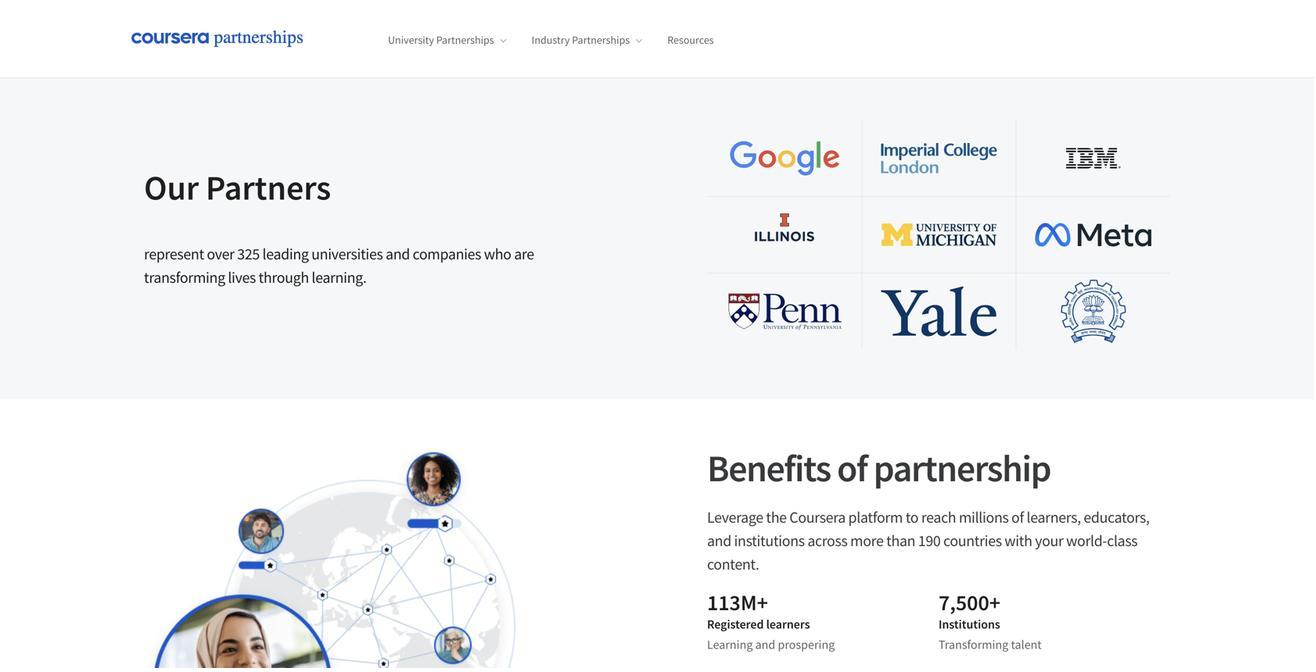 Task type: describe. For each thing, give the bounding box(es) containing it.
benefits of partnership
[[707, 445, 1051, 492]]

registered
[[707, 617, 764, 633]]

institutions
[[939, 617, 1000, 633]]

ibm leader logo image
[[1062, 127, 1125, 190]]

prospering
[[778, 638, 835, 653]]

transforming
[[939, 638, 1009, 653]]

imperial college london image
[[881, 143, 997, 174]]

7,500+ institutions transforming talent
[[939, 589, 1042, 653]]

leverage the coursera platform to reach millions of learners, educators, and institutions across more than 190 countries with your world-class content.
[[707, 508, 1150, 575]]

190
[[918, 532, 941, 551]]

google image
[[727, 140, 843, 177]]

partnerships for university partnerships
[[436, 33, 494, 47]]

who
[[484, 244, 511, 264]]

benefits
[[707, 445, 831, 492]]

millions
[[959, 508, 1009, 528]]

325
[[237, 244, 260, 264]]

talent
[[1011, 638, 1042, 653]]

platform
[[848, 508, 903, 528]]

educators,
[[1084, 508, 1150, 528]]

coursera partnerships image
[[131, 28, 319, 49]]

industry partnerships
[[532, 33, 630, 47]]

the
[[766, 508, 787, 528]]

leverage
[[707, 508, 763, 528]]

over
[[207, 244, 234, 264]]

world-
[[1066, 532, 1107, 551]]

0 horizontal spatial of
[[837, 445, 867, 492]]

113m+
[[707, 589, 768, 617]]

lives
[[228, 268, 256, 287]]

learners,
[[1027, 508, 1081, 528]]

of inside the leverage the coursera platform to reach millions of learners, educators, and institutions across more than 190 countries with your world-class content.
[[1011, 508, 1024, 528]]

content.
[[707, 555, 759, 575]]

across
[[808, 532, 848, 551]]

partnership
[[873, 445, 1051, 492]]

with
[[1005, 532, 1032, 551]]

our
[[144, 166, 199, 209]]

resources
[[667, 33, 714, 47]]

transforming
[[144, 268, 225, 287]]

countries
[[943, 532, 1002, 551]]

yale university image
[[881, 287, 997, 337]]

reach
[[921, 508, 956, 528]]

learners
[[766, 617, 810, 633]]

represent
[[144, 244, 204, 264]]

class
[[1107, 532, 1138, 551]]

represent over 325 leading universities and companies who are transforming lives through learning.
[[144, 244, 534, 287]]

partnerships for industry partnerships
[[572, 33, 630, 47]]



Task type: vqa. For each thing, say whether or not it's contained in the screenshot.
illinios Image
yes



Task type: locate. For each thing, give the bounding box(es) containing it.
leading
[[262, 244, 309, 264]]

partnerships
[[436, 33, 494, 47], [572, 33, 630, 47]]

companies
[[413, 244, 481, 264]]

learning
[[707, 638, 753, 653]]

1 vertical spatial of
[[1011, 508, 1024, 528]]

and inside represent over 325 leading universities and companies who are transforming lives through learning.
[[386, 244, 410, 264]]

illinios image
[[753, 203, 816, 267]]

industry
[[532, 33, 570, 47]]

0 vertical spatial of
[[837, 445, 867, 492]]

illustration of coursera's skillsets image
[[144, 450, 516, 669]]

institutions
[[734, 532, 805, 551]]

university partnerships
[[388, 33, 494, 47]]

of up platform
[[837, 445, 867, 492]]

0 horizontal spatial and
[[386, 244, 410, 264]]

universityofpennsylvania fulllogo rgb-4 0 image
[[727, 292, 843, 331]]

113m+ registered learners learning and prospering
[[707, 589, 835, 653]]

1 partnerships from the left
[[436, 33, 494, 47]]

0 horizontal spatial partnerships
[[436, 33, 494, 47]]

1 vertical spatial and
[[707, 532, 731, 551]]

university
[[388, 33, 434, 47]]

1 horizontal spatial and
[[707, 532, 731, 551]]

2 vertical spatial and
[[755, 638, 775, 653]]

and inside the leverage the coursera platform to reach millions of learners, educators, and institutions across more than 190 countries with your world-class content.
[[707, 532, 731, 551]]

1 horizontal spatial partnerships
[[572, 33, 630, 47]]

more
[[850, 532, 884, 551]]

than
[[886, 532, 915, 551]]

coursera
[[790, 508, 846, 528]]

2 partnerships from the left
[[572, 33, 630, 47]]

our partners
[[144, 166, 331, 209]]

partnerships right university
[[436, 33, 494, 47]]

of
[[837, 445, 867, 492], [1011, 508, 1024, 528]]

industry partnerships link
[[532, 33, 642, 47]]

to
[[906, 508, 919, 528]]

universities
[[311, 244, 383, 264]]

indian institute of technology bombay logo.svg image
[[1061, 280, 1126, 343]]

and down learners
[[755, 638, 775, 653]]

partners
[[206, 166, 331, 209]]

and inside 113m+ registered learners learning and prospering
[[755, 638, 775, 653]]

and up content.
[[707, 532, 731, 551]]

learning.
[[312, 268, 366, 287]]

through
[[259, 268, 309, 287]]

partnerships right industry
[[572, 33, 630, 47]]

2 horizontal spatial and
[[755, 638, 775, 653]]

university of michigan image
[[881, 224, 997, 247]]

university partnerships link
[[388, 33, 507, 47]]

are
[[514, 244, 534, 264]]

1 horizontal spatial of
[[1011, 508, 1024, 528]]

0 vertical spatial and
[[386, 244, 410, 264]]

your
[[1035, 532, 1064, 551]]

meta logo image
[[1035, 223, 1151, 247]]

and
[[386, 244, 410, 264], [707, 532, 731, 551], [755, 638, 775, 653]]

of up with
[[1011, 508, 1024, 528]]

7,500+
[[939, 589, 1001, 617]]

resources link
[[667, 33, 714, 47]]

and left companies
[[386, 244, 410, 264]]



